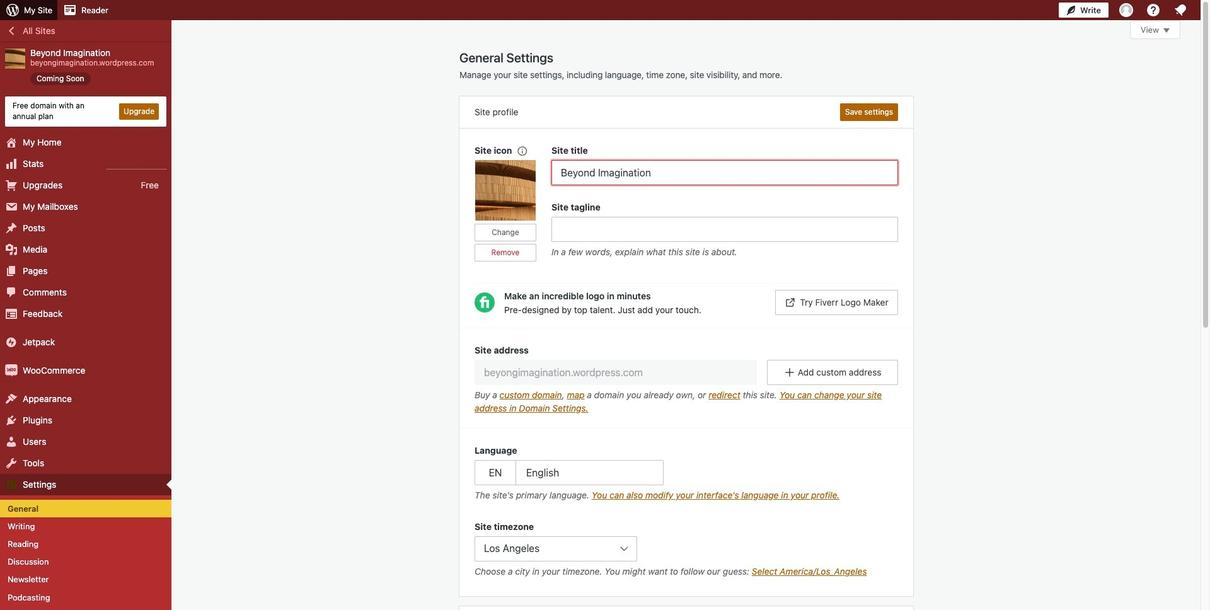 Task type: describe. For each thing, give the bounding box(es) containing it.
1 img image from the top
[[5, 336, 18, 348]]

closed image
[[1164, 28, 1170, 33]]

fiverr small logo image
[[475, 292, 495, 313]]



Task type: locate. For each thing, give the bounding box(es) containing it.
0 vertical spatial img image
[[5, 336, 18, 348]]

None text field
[[552, 160, 898, 185], [475, 360, 757, 385], [552, 160, 898, 185], [475, 360, 757, 385]]

more information image
[[516, 145, 527, 156]]

help image
[[1146, 3, 1161, 18]]

my profile image
[[1119, 3, 1133, 17]]

1 vertical spatial img image
[[5, 364, 18, 377]]

highest hourly views 0 image
[[107, 161, 166, 169]]

None text field
[[552, 217, 898, 242]]

manage your notifications image
[[1173, 3, 1188, 18]]

img image
[[5, 336, 18, 348], [5, 364, 18, 377]]

main content
[[460, 20, 1181, 610]]

2 img image from the top
[[5, 364, 18, 377]]

group
[[475, 144, 552, 277], [552, 144, 898, 185], [552, 200, 898, 262], [460, 328, 913, 429], [475, 444, 898, 505], [475, 520, 898, 581]]



Task type: vqa. For each thing, say whether or not it's contained in the screenshot.
bottommost img
yes



